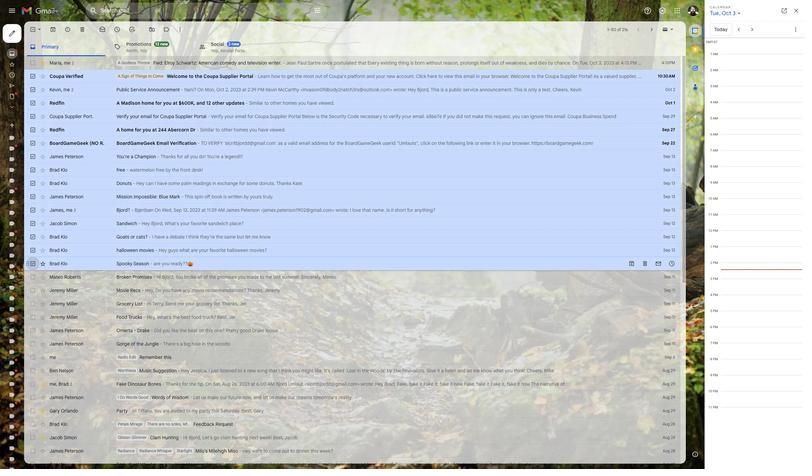 Task type: describe. For each thing, give the bounding box(es) containing it.
11 row from the top
[[24, 190, 681, 204]]

0 horizontal spatial jer
[[229, 315, 236, 321]]

2 sep 12 from the top
[[664, 234, 676, 240]]

on right "beat"
[[199, 328, 204, 334]]

1 vertical spatial pm
[[258, 87, 265, 93]]

dies
[[539, 60, 547, 66]]

worthless music suggestion - hey jessica, i just listened to a new song that i think you might like. it's called 'lost in the woods' by the revivalists. give it a listen and let me know what you think! cheers, mike
[[118, 368, 555, 374]]

a for a home for you at 244 abercorn dr - similar to other homes you have viewed. ‌ ‌ ‌ ‌ ‌ ‌ ‌ ‌ ‌ ‌ ‌ ‌ ‌ ‌ ‌ ‌ ‌ ‌ ‌ ‌ ‌ ‌ ‌ ‌ ‌ ‌ ‌ ‌ ‌ ‌ ‌ ‌ ‌ ‌ ‌ ‌ ‌ ‌ ‌ ‌ ‌ ‌ ‌ ‌ ‌ ‌ ‌ ‌ ‌ ‌ ‌ ‌ ‌ ‌ ‌ ‌ ‌ ‌ ‌ ‌ ‌ ‌ ‌ ‌ ‌ ‌ ‌ ‌ ‌ ‌ ‌ ‌ ‌ ‌ ‌ ‌ ‌ ‌ ‌ ‌ ‌
[[117, 127, 120, 133]]

miller for grocery list
[[66, 301, 78, 307]]

valid
[[288, 140, 298, 146]]

sat,
[[213, 382, 221, 388]]

14 row from the top
[[24, 230, 681, 244]]

milo's
[[196, 449, 208, 455]]

toggle split pane mode image
[[662, 26, 669, 33]]

do inside i do words good words of wisdom - let us make our future now, and let us make our dreams tomorrow's reality.
[[120, 395, 125, 400]]

4 28 from the top
[[671, 462, 676, 467]]

of left coupa's
[[324, 73, 328, 79]]

3 fake from the left
[[491, 382, 501, 388]]

i left love
[[350, 207, 351, 213]]

"umlauts",
[[397, 140, 420, 146]]

'lost
[[346, 368, 356, 374]]

1 simon from the top
[[64, 221, 77, 227]]

jeremy for grocery list - hi terry, send me your grocery list. thanks, jer
[[50, 301, 65, 307]]

are left invited
[[163, 408, 170, 414]]

miller for food trucks
[[66, 315, 78, 321]]

that for postulated
[[358, 60, 367, 66]]

i left just
[[209, 368, 210, 374]]

this left "was"
[[395, 462, 403, 468]]

1 horizontal spatial words
[[152, 395, 165, 401]]

is left born
[[411, 60, 414, 66]]

1 vertical spatial what
[[494, 368, 504, 374]]

goats or cats? - i have a debate i think they're the same but let me know
[[117, 234, 271, 240]]

2:39
[[248, 87, 257, 93]]

brad klo for goats or cats? - i have a debate i think they're the same but let me know
[[50, 234, 68, 240]]

it's
[[324, 368, 331, 374]]

- right the trucks
[[144, 315, 146, 321]]

4 aug 28 from the top
[[663, 462, 676, 467]]

most
[[304, 73, 314, 79]]

1 you're from the left
[[117, 154, 130, 160]]

0 horizontal spatial the
[[393, 368, 401, 374]]

2 you're from the left
[[207, 154, 220, 160]]

0 vertical spatial favorite
[[191, 221, 207, 227]]

brad klo for donuts - hey can i have some palm readings in exchange for some donuts. thanks kate
[[50, 181, 68, 187]]

30 row from the top
[[24, 445, 681, 458]]

to left the do
[[457, 462, 461, 468]]

glisten glimmer clam hunting - hi bjord, let's go clam hunting next week! best, jacob
[[118, 435, 298, 441]]

ready??
[[171, 261, 188, 267]]

1 welcome from the left
[[167, 73, 188, 79]]

1 some from the left
[[169, 181, 180, 187]]

thanks for 26,
[[166, 382, 181, 388]]

kendall
[[221, 48, 234, 53]]

1 sign- from the left
[[164, 462, 175, 468]]

1 horizontal spatial do
[[156, 288, 161, 294]]

13 for truly.
[[672, 194, 676, 199]]

sep 11 for one?
[[665, 328, 676, 333]]

you left like at bottom
[[163, 328, 170, 334]]

nelson
[[59, 368, 74, 374]]

6 klo from the top
[[61, 422, 68, 428]]

2 fake from the left
[[440, 382, 449, 388]]

1 horizontal spatial pm
[[631, 60, 637, 66]]

- right promises
[[153, 274, 155, 280]]

, for james
[[64, 207, 65, 213]]

you right help in the right of the page
[[524, 462, 532, 468]]

2 vertical spatial that
[[269, 368, 278, 374]]

2 email. from the left
[[554, 114, 567, 120]]

0 vertical spatial viewed.
[[319, 100, 335, 106]]

peterson for 11th row from the bottom
[[65, 328, 84, 334]]

new left song
[[247, 368, 256, 374]]

1 us from the left
[[201, 395, 206, 401]]

hey down bjørdsøn
[[142, 221, 150, 227]]

1 fake from the left
[[410, 382, 419, 388]]

0 horizontal spatial this
[[185, 194, 193, 200]]

security alert - a new sign-in on mac sicritbjordd@gmail.com we noticed a new sign-in to your google account on a mac device. if this was you, you don't need to do anything. if not, we'll help you secure your
[[117, 462, 558, 468]]

edit
[[129, 355, 136, 360]]

0 horizontal spatial if
[[391, 462, 394, 468]]

0 vertical spatial browser.
[[492, 73, 510, 79]]

- right the cats?
[[149, 234, 151, 240]]

1 vertical spatial browser.
[[513, 140, 531, 146]]

i up bjord
[[279, 368, 280, 374]]

coupa up mon,
[[204, 73, 219, 79]]

list
[[135, 301, 143, 307]]

10:30 am
[[658, 74, 676, 79]]

1 horizontal spatial 1
[[674, 100, 676, 106]]

report spam image
[[64, 26, 71, 33]]

0 vertical spatial security
[[329, 114, 347, 120]]

bjord, down wed, on the top of page
[[151, 221, 164, 227]]

this right view
[[455, 73, 463, 79]]

- right party
[[129, 408, 131, 414]]

to left 'verify' on the left of the page
[[384, 114, 388, 120]]

2 horizontal spatial kevin
[[571, 87, 582, 93]]

you left think!
[[505, 368, 513, 374]]

side panel section
[[686, 21, 705, 464]]

desk!
[[192, 167, 203, 173]]

lef…
[[183, 422, 190, 427]]

other down mccarthy
[[270, 100, 282, 106]]

james for 30th row from the top of the page
[[50, 449, 64, 455]]

advanced search options image
[[311, 4, 324, 17]]

jeremy miller for grocery list
[[50, 301, 78, 307]]

- right the jungle
[[160, 341, 162, 347]]

is left public
[[441, 87, 444, 93]]

2 for maria
[[72, 60, 74, 65]]

11 for jer
[[673, 301, 676, 307]]

i inside i do words good words of wisdom - let us make our future now, and let us make our dreams tomorrow's reality.
[[118, 395, 119, 400]]

1 horizontal spatial wrote:
[[361, 382, 374, 388]]

you down announcement
[[163, 100, 172, 106]]

28 row from the top
[[24, 418, 681, 431]]

brad klo for halloween movies - hey guys what are your favorite halloween movies?
[[50, 248, 68, 254]]

in right 'lost
[[357, 368, 361, 374]]

redfin for a madison home for you at $600k, and 12 other updates - similar to other homes you have viewed. ‌ ‌ ‌ ‌ ‌ ‌ ‌ ‌ ‌ ‌ ‌ ‌ ‌ ‌ ‌ ‌ ‌ ‌ ‌ ‌ ‌ ‌ ‌ ‌ ‌ ‌ ‌ ‌ ‌ ‌ ‌ ‌ ‌ ‌ ‌ ‌ ‌ ‌ ‌ ‌ ‌ ‌ ‌ ‌ ‌ ‌ ‌ ‌ ‌ ‌ ‌ ‌ ‌ ‌ ‌ ‌ ‌ ‌ ‌ ‌ ‌ ‌ ‌ ‌ ‌ ‌ ‌ ‌ ‌ ‌ ‌ ‌ ‌ ‌ ‌ ‌ ‌ ‌ ‌ ‌ ‌
[[50, 100, 64, 106]]

coupa up 244
[[160, 114, 174, 120]]

thanks, for jeremy
[[247, 288, 264, 294]]

20 row from the top
[[24, 311, 681, 324]]

miller for movie recs
[[66, 288, 78, 294]]

row containing maria
[[24, 56, 706, 70]]

1 50 of 216
[[608, 27, 628, 32]]

- left let
[[190, 395, 192, 401]]

1 free from the left
[[117, 167, 125, 173]]

sep 13 for donuts.
[[664, 181, 676, 186]]

you left 244
[[143, 127, 151, 133]]

at left 2:39
[[242, 87, 247, 93]]

13 for donuts.
[[672, 181, 676, 186]]

throne
[[137, 60, 150, 65]]

klo for donuts - hey can i have some palm readings in exchange for some donuts. thanks kate
[[61, 181, 68, 187]]

sep 11 for jer
[[665, 301, 676, 307]]

place?
[[230, 221, 244, 227]]

brad klo for free - watermelon free by the front desk!
[[50, 167, 68, 173]]

11 for woods!
[[673, 342, 676, 347]]

9 row from the top
[[24, 163, 681, 177]]

to left view
[[439, 73, 443, 79]]

- left learn
[[255, 73, 257, 79]]

1 vertical spatial can
[[146, 181, 154, 187]]

row containing mateo roberts
[[24, 271, 681, 284]]

on left tue,
[[573, 60, 579, 66]]

1 horizontal spatial portal
[[240, 73, 254, 79]]

0 horizontal spatial similar
[[200, 127, 215, 133]]

216
[[623, 27, 628, 32]]

not,
[[494, 462, 502, 468]]

new up parks
[[232, 41, 239, 46]]

primary
[[42, 44, 59, 50]]

there are no soles, lef…
[[147, 422, 190, 427]]

1 horizontal spatial home
[[142, 100, 154, 106]]

add to tasks image
[[129, 26, 135, 33]]

to left get
[[282, 73, 286, 79]]

row containing coupa supplier port.
[[24, 110, 681, 123]]

- right the list
[[144, 301, 146, 307]]

of inside a sign of things to come welcome to the coupa supplier portal - learn how to get the most out of coupa's platform and your new account. click here to view this email in your browser. welcome to the coupa supplier portal! as a valued supplier, we are excited to
[[130, 74, 134, 79]]

are down goats or cats? - i have a debate i think they're the same but let me know
[[191, 248, 198, 254]]

29 for nelson
[[671, 368, 676, 374]]

1 vertical spatial think
[[281, 368, 292, 374]]

let's
[[202, 435, 213, 441]]

3 boardgamegeek from the left
[[345, 140, 382, 146]]

Search mail text field
[[100, 7, 295, 14]]

0 horizontal spatial make
[[208, 395, 219, 401]]

your down dinner
[[308, 462, 318, 468]]

aug 28 for milo's milehigh miso
[[663, 449, 676, 454]]

1 horizontal spatial this
[[431, 87, 440, 93]]

2023 right the 26,
[[239, 382, 250, 388]]

search mail image
[[88, 5, 100, 17]]

tab list inside main content
[[24, 38, 686, 56]]

oct up oct 1
[[666, 87, 673, 92]]

supplier down comedy
[[220, 73, 239, 79]]

- left did
[[151, 328, 153, 334]]

1 13 from the top
[[672, 154, 676, 159]]

a left big
[[180, 341, 183, 347]]

mirage
[[130, 422, 143, 427]]

petals mirage
[[118, 422, 143, 427]]

a right as on the left
[[284, 140, 287, 146]]

2 13 from the top
[[672, 167, 676, 173]]

supplier left port.
[[65, 114, 82, 120]]

2 horizontal spatial this
[[514, 87, 523, 93]]

1 vertical spatial am
[[268, 382, 275, 388]]

give
[[427, 368, 436, 374]]

this left week?
[[311, 449, 319, 455]]

sep 27
[[663, 127, 676, 132]]

main content containing promotions
[[24, 21, 706, 470]]

a left public
[[445, 87, 448, 93]]

a madison home for you at $600k, and 12 other updates - similar to other homes you have viewed. ‌ ‌ ‌ ‌ ‌ ‌ ‌ ‌ ‌ ‌ ‌ ‌ ‌ ‌ ‌ ‌ ‌ ‌ ‌ ‌ ‌ ‌ ‌ ‌ ‌ ‌ ‌ ‌ ‌ ‌ ‌ ‌ ‌ ‌ ‌ ‌ ‌ ‌ ‌ ‌ ‌ ‌ ‌ ‌ ‌ ‌ ‌ ‌ ‌ ‌ ‌ ‌ ‌ ‌ ‌ ‌ ‌ ‌ ‌ ‌ ‌ ‌ ‌ ‌ ‌ ‌ ‌ ‌ ‌ ‌ ‌ ‌ ‌ ‌ ‌ ‌ ‌ ‌ ‌ ‌ ‌
[[117, 100, 432, 106]]

revivalists.
[[403, 368, 426, 374]]

postulated
[[334, 60, 357, 66]]

$600k,
[[179, 100, 195, 106]]

sep 13 for truly.
[[664, 194, 676, 199]]

for right exchange
[[239, 181, 245, 187]]

hey left the want
[[243, 449, 251, 455]]

1 halloween from the left
[[117, 248, 138, 254]]

whisper
[[157, 449, 172, 454]]

as
[[278, 140, 283, 146]]

email right valid
[[299, 140, 310, 146]]

2 fake from the left
[[424, 382, 434, 388]]

oct 2
[[666, 87, 676, 92]]

is right below
[[316, 114, 320, 120]]

1 horizontal spatial maria
[[639, 60, 651, 66]]

trucks
[[128, 315, 142, 321]]

0 horizontal spatial or
[[131, 234, 135, 240]]

next
[[249, 435, 259, 441]]

to inside a sign of things to come welcome to the coupa supplier portal - learn how to get the most out of coupa's platform and your new account. click here to view this email in your browser. welcome to the coupa supplier portal! as a valued supplier, we are excited to
[[148, 74, 152, 79]]

have up 'sicritbjordd@gmail.com'
[[258, 127, 269, 133]]

2 google from the left
[[319, 462, 334, 468]]

hey, for hey, do you have any movie recommendations? thanks, jeremy
[[145, 288, 154, 294]]

jean
[[286, 60, 297, 66]]

0 horizontal spatial what
[[179, 248, 190, 254]]

1 sep 13 from the top
[[664, 154, 676, 159]]

for down verification
[[177, 154, 183, 160]]

watermelon
[[130, 167, 155, 173]]

2 welcome from the left
[[511, 73, 530, 79]]

1 29 from the top
[[671, 114, 676, 119]]

your right the 'enter'
[[502, 140, 512, 146]]

2 verify from the left
[[211, 114, 223, 120]]

at left $600k,
[[173, 100, 178, 106]]

the left the woods'
[[362, 368, 369, 374]]

thanks for legend!!!
[[161, 154, 176, 160]]

spend
[[603, 114, 617, 120]]

0 vertical spatial am
[[218, 207, 225, 213]]

television
[[247, 60, 267, 66]]

godless
[[121, 60, 136, 65]]

on down the starlight
[[180, 462, 185, 468]]

18 row from the top
[[24, 284, 681, 297]]

on left mon,
[[198, 87, 204, 93]]

2 drake from the left
[[252, 328, 265, 334]]

hey down "account."
[[408, 87, 416, 93]]

23 row from the top
[[24, 351, 681, 364]]

3 29 from the top
[[671, 382, 676, 387]]

0 vertical spatial homes
[[283, 100, 297, 106]]

1 horizontal spatial favorite
[[210, 248, 226, 254]]

think!
[[514, 368, 526, 374]]

hey down watermelon
[[136, 181, 145, 187]]

don't
[[432, 462, 443, 468]]

0 horizontal spatial maria
[[50, 60, 61, 66]]

music
[[139, 368, 152, 374]]

service
[[131, 87, 146, 93]]

hey left the 'jessica,'
[[181, 368, 190, 374]]

email
[[157, 140, 169, 146]]

1 horizontal spatial or
[[475, 140, 480, 146]]

2 aug 29 from the top
[[663, 382, 676, 387]]

1 email. from the left
[[413, 114, 425, 120]]

1 gary from the left
[[50, 408, 60, 414]]

dr
[[190, 127, 196, 133]]

food
[[117, 315, 127, 321]]

i right the cats?
[[152, 234, 154, 240]]

verify
[[208, 140, 223, 146]]

2 horizontal spatial make
[[472, 114, 484, 120]]

james , me 2
[[50, 207, 76, 213]]

a right listened
[[244, 368, 246, 374]]

the up nani? on the left top of the page
[[195, 73, 203, 79]]

jacob up dinner
[[285, 435, 298, 441]]

paul
[[298, 60, 307, 66]]

free - watermelon free by the front desk!
[[117, 167, 203, 173]]

spooky season
[[117, 261, 149, 267]]

a for a madison home for you at $600k, and 12 other updates - similar to other homes you have viewed. ‌ ‌ ‌ ‌ ‌ ‌ ‌ ‌ ‌ ‌ ‌ ‌ ‌ ‌ ‌ ‌ ‌ ‌ ‌ ‌ ‌ ‌ ‌ ‌ ‌ ‌ ‌ ‌ ‌ ‌ ‌ ‌ ‌ ‌ ‌ ‌ ‌ ‌ ‌ ‌ ‌ ‌ ‌ ‌ ‌ ‌ ‌ ‌ ‌ ‌ ‌ ‌ ‌ ‌ ‌ ‌ ‌ ‌ ‌ ‌ ‌ ‌ ‌ ‌ ‌ ‌ ‌ ‌ ‌ ‌ ‌ ‌ ‌ ‌ ‌ ‌ ‌ ‌ ‌ ‌ ‌
[[117, 100, 120, 106]]

get
[[287, 73, 294, 79]]

donuts - hey can i have some palm readings in exchange for some donuts. thanks kate
[[117, 181, 302, 187]]

hunting
[[162, 435, 179, 441]]

2 horizontal spatial if
[[490, 462, 493, 468]]

james for 11th row from the bottom
[[50, 328, 64, 334]]

primary tab
[[24, 38, 108, 56]]

this right ignore
[[545, 114, 553, 120]]

a for a godless throne fwd: elroy schwartz: american comedy and television writer. - jean paul sartre once postulated that every existing thing is born without reason, prolongs itself out of weakness, and dies by chance. on tue, oct 3, 2023 at 4:13 pm maria williams <mariaaawilliams
[[118, 60, 121, 65]]

sincerely,
[[301, 274, 322, 280]]

brad for halloween movies
[[50, 248, 60, 254]]

for down announcement
[[155, 100, 162, 106]]

2 free from the left
[[156, 167, 165, 173]]

redfin for a home for you at 244 abercorn dr - similar to other homes you have viewed. ‌ ‌ ‌ ‌ ‌ ‌ ‌ ‌ ‌ ‌ ‌ ‌ ‌ ‌ ‌ ‌ ‌ ‌ ‌ ‌ ‌ ‌ ‌ ‌ ‌ ‌ ‌ ‌ ‌ ‌ ‌ ‌ ‌ ‌ ‌ ‌ ‌ ‌ ‌ ‌ ‌ ‌ ‌ ‌ ‌ ‌ ‌ ‌ ‌ ‌ ‌ ‌ ‌ ‌ ‌ ‌ ‌ ‌ ‌ ‌ ‌ ‌ ‌ ‌ ‌ ‌ ‌ ‌ ‌ ‌ ‌ ‌ ‌ ‌ ‌ ‌ ‌ ‌ ‌ ‌ ‌
[[50, 127, 64, 133]]

row containing kevin
[[24, 83, 681, 96]]

0 horizontal spatial think
[[188, 234, 199, 240]]

1 fake, from the left
[[397, 382, 408, 388]]

- right movies
[[155, 248, 158, 254]]

on right tip.
[[206, 382, 212, 388]]

grocery
[[117, 301, 134, 307]]

aug 29 for james peterson
[[663, 395, 676, 400]]

to up nani? on the left top of the page
[[189, 73, 194, 79]]

13,
[[183, 207, 189, 213]]

are right we
[[646, 73, 653, 79]]

1 vertical spatial all
[[198, 274, 202, 280]]

- right "champion"
[[157, 154, 160, 160]]

off
[[205, 194, 211, 200]]

sep 11 for jeremy
[[665, 288, 676, 293]]

without
[[426, 60, 442, 66]]

oct left 3,
[[590, 60, 598, 66]]

0 vertical spatial jer
[[240, 301, 246, 307]]

15 row from the top
[[24, 244, 681, 257]]

sicritbjordd@gmail.com
[[197, 462, 247, 468]]

1 it, from the left
[[435, 382, 439, 388]]

let
[[193, 395, 200, 401]]

omerta
[[117, 328, 133, 334]]

james for 11th row
[[50, 194, 64, 200]]

29 row from the top
[[24, 431, 681, 445]]

more image
[[177, 26, 184, 33]]

1 horizontal spatial cheers,
[[553, 87, 569, 93]]

4 row from the top
[[24, 96, 681, 110]]

a home for you at 244 abercorn dr - similar to other homes you have viewed. ‌ ‌ ‌ ‌ ‌ ‌ ‌ ‌ ‌ ‌ ‌ ‌ ‌ ‌ ‌ ‌ ‌ ‌ ‌ ‌ ‌ ‌ ‌ ‌ ‌ ‌ ‌ ‌ ‌ ‌ ‌ ‌ ‌ ‌ ‌ ‌ ‌ ‌ ‌ ‌ ‌ ‌ ‌ ‌ ‌ ‌ ‌ ‌ ‌ ‌ ‌ ‌ ‌ ‌ ‌ ‌ ‌ ‌ ‌ ‌ ‌ ‌ ‌ ‌ ‌ ‌ ‌ ‌ ‌ ‌ ‌ ‌ ‌ ‌ ‌ ‌ ‌ ‌ ‌ ‌ ‌
[[117, 127, 383, 133]]

row containing ben nelson
[[24, 364, 681, 378]]

'sicritbjordd@gmail.com'
[[224, 140, 277, 146]]

other up verify
[[221, 127, 233, 133]]

feedback request
[[194, 422, 233, 428]]

1 vertical spatial security
[[117, 462, 134, 468]]

sep 4
[[665, 355, 676, 360]]

2 horizontal spatial let
[[467, 368, 472, 374]]

2 vertical spatial best,
[[273, 435, 284, 441]]

sandwich - hey bjord, what's your favorite sandwich place?
[[117, 221, 244, 227]]

they're
[[200, 234, 215, 240]]

a right only
[[539, 87, 541, 93]]

address
[[311, 140, 329, 146]]

guys
[[168, 248, 178, 254]]

0 vertical spatial similar
[[249, 100, 264, 106]]

below
[[302, 114, 315, 120]]

0 vertical spatial best,
[[217, 315, 228, 321]]

25 row from the top
[[24, 378, 681, 391]]

mission
[[117, 194, 133, 200]]

is left only
[[524, 87, 527, 93]]

verified
[[66, 73, 83, 79]]

1 now from the left
[[454, 382, 463, 388]]

for right address
[[330, 140, 336, 146]]

of up movie recs - hey, do you have any movie recommendations? thanks, jeremy at the bottom left
[[204, 274, 208, 280]]

13 row from the top
[[24, 217, 681, 230]]

jeremy miller for movie recs
[[50, 288, 78, 294]]

anything.
[[469, 462, 489, 468]]

1 mac from the left
[[186, 462, 195, 468]]

2 simon from the top
[[64, 435, 77, 441]]

5 james peterson from the top
[[50, 395, 84, 401]]

email down "service"
[[141, 114, 152, 120]]

1 vertical spatial cheers,
[[527, 368, 543, 374]]

1 vertical spatial know
[[481, 368, 492, 374]]

pretty
[[226, 328, 239, 334]]

only
[[529, 87, 537, 93]]

2 vertical spatial let
[[263, 395, 268, 401]]

2 halloween from the left
[[227, 248, 249, 254]]

0 horizontal spatial you
[[154, 408, 162, 414]]

writer.
[[268, 60, 282, 66]]

ben nelson
[[50, 368, 74, 374]]

0 vertical spatial let
[[245, 234, 251, 240]]

0 horizontal spatial home
[[121, 127, 134, 133]]

1 our from the left
[[220, 395, 227, 401]]

2 now from the left
[[522, 382, 530, 388]]

- right season
[[150, 261, 153, 267]]

peterson for eighth row
[[65, 154, 84, 160]]

6 james peterson from the top
[[50, 449, 84, 455]]

excited
[[654, 73, 669, 79]]

same
[[224, 234, 236, 240]]

sep 12 for hey bjord, what's your favorite sandwich place?
[[664, 221, 676, 226]]

delete image
[[79, 26, 86, 33]]

to left my
[[186, 408, 191, 414]]

a left "champion"
[[131, 154, 133, 160]]

snooze image
[[114, 26, 121, 33]]

brad for goats or cats?
[[50, 234, 60, 240]]

i do words good words of wisdom - let us make our future now, and let us make our dreams tomorrow's reality.
[[118, 395, 353, 401]]

peterson for 30th row from the top of the page
[[65, 449, 84, 455]]

the left the jungle
[[137, 341, 144, 347]]

your down the 13,
[[180, 221, 190, 227]]

11 for jeremy
[[673, 288, 676, 293]]

public service announcement - nani? on mon, oct 2, 2023 at 2:39 pm kevin mccarthy <invasion0fdbody2natch3rs@outlook.com> wrote: hey bjord, this is a public service announcement. this is only a test. cheers, kevin
[[117, 87, 582, 93]]

1 horizontal spatial out
[[315, 73, 322, 79]]

1 vertical spatial the
[[531, 382, 539, 388]]

4 sep 11 from the top
[[665, 315, 676, 320]]

once
[[322, 60, 333, 66]]

0 horizontal spatial viewed.
[[270, 127, 286, 133]]

- right bjord?
[[131, 207, 134, 213]]

11 for you
[[673, 275, 676, 280]]

28 for feedback request
[[671, 422, 676, 427]]

of right narrative
[[561, 382, 565, 388]]

the left promises
[[209, 274, 216, 280]]



Task type: vqa. For each thing, say whether or not it's contained in the screenshot.


Task type: locate. For each thing, give the bounding box(es) containing it.
browser. down ignore
[[513, 140, 531, 146]]

29 for peterson
[[671, 395, 676, 400]]

your down 'itself'
[[481, 73, 491, 79]]

28 for clam hunting
[[671, 435, 676, 441]]

1 horizontal spatial security
[[329, 114, 347, 120]]

1 horizontal spatial google
[[319, 462, 334, 468]]

12 inside tab
[[155, 41, 159, 46]]

3 brad klo from the top
[[50, 234, 68, 240]]

0 vertical spatial pm
[[631, 60, 637, 66]]

boardgamegeek for boardgamegeek (no r.
[[50, 140, 88, 146]]

, for maria
[[61, 60, 63, 66]]

1 horizontal spatial know
[[481, 368, 492, 374]]

0 horizontal spatial security
[[117, 462, 134, 468]]

sign-
[[164, 462, 175, 468], [287, 462, 298, 468]]

4 13 from the top
[[672, 194, 676, 199]]

0 horizontal spatial 1
[[608, 27, 609, 32]]

2 vertical spatial out
[[282, 449, 289, 455]]

boardgamegeek left userid
[[345, 140, 382, 146]]

0 vertical spatial wrote:
[[394, 87, 407, 93]]

viewed.
[[319, 100, 335, 106], [270, 127, 286, 133]]

2 inside 'maria , me 2'
[[72, 60, 74, 65]]

🎃 image
[[188, 262, 193, 267]]

5 brad klo from the top
[[50, 261, 68, 267]]

go
[[214, 435, 219, 441]]

None search field
[[86, 3, 327, 19]]

free right watermelon
[[156, 167, 165, 173]]

2 inside kevin , me 2
[[71, 87, 73, 92]]

0 horizontal spatial browser.
[[492, 73, 510, 79]]

labels image
[[163, 26, 170, 33]]

6 brad klo from the top
[[50, 422, 68, 428]]

- down mon,
[[208, 114, 210, 120]]

1 horizontal spatial it,
[[502, 382, 506, 388]]

port.
[[83, 114, 93, 120]]

hey
[[408, 87, 416, 93], [136, 181, 145, 187], [142, 221, 150, 227], [159, 248, 167, 254], [181, 368, 190, 374], [375, 382, 384, 388], [243, 449, 251, 455]]

0 vertical spatial all
[[184, 154, 189, 160]]

and down every
[[367, 73, 375, 79]]

2 boardgamegeek from the left
[[117, 140, 155, 146]]

and right $600k,
[[197, 100, 205, 106]]

0 horizontal spatial know
[[260, 234, 271, 240]]

0 horizontal spatial am
[[218, 207, 225, 213]]

4 brad klo from the top
[[50, 248, 68, 254]]

williams
[[652, 60, 669, 66]]

your down "updates"
[[225, 114, 234, 120]]

hey, for hey, what's the best food truck? best, jer
[[147, 315, 156, 321]]

sep
[[663, 114, 670, 119], [663, 127, 670, 132], [663, 141, 670, 146], [664, 154, 671, 159], [664, 167, 671, 173], [664, 181, 671, 186], [664, 194, 671, 199], [174, 207, 182, 213], [664, 208, 671, 213], [664, 221, 671, 226], [664, 234, 671, 240], [664, 248, 671, 253], [665, 275, 672, 280], [665, 288, 672, 293], [665, 301, 672, 307], [665, 315, 672, 320], [665, 328, 672, 333], [665, 342, 672, 347], [665, 355, 672, 360]]

2 it, from the left
[[502, 382, 506, 388]]

code
[[348, 114, 359, 120]]

radiance down clam in the bottom left of the page
[[139, 449, 156, 454]]

3 aug 29 from the top
[[663, 395, 676, 400]]

2 fake, from the left
[[464, 382, 476, 388]]

2 miller from the top
[[66, 301, 78, 307]]

us
[[201, 395, 206, 401], [269, 395, 274, 401]]

what's for hey,
[[157, 315, 172, 321]]

request
[[216, 422, 233, 428]]

2 horizontal spatial wrote:
[[394, 87, 407, 93]]

gary orlando
[[50, 408, 78, 414]]

born
[[415, 60, 425, 66]]

0 horizontal spatial sign-
[[164, 462, 175, 468]]

hey, right recs
[[145, 288, 154, 294]]

1 vertical spatial home
[[121, 127, 134, 133]]

the left 'front'
[[172, 167, 179, 173]]

1 left 50
[[608, 27, 609, 32]]

you,
[[413, 462, 422, 468]]

jessica,
[[191, 368, 208, 374]]

<james.peterson1902@gmail.com>
[[261, 207, 335, 213]]

homes up 'sicritbjordd@gmail.com'
[[234, 127, 248, 133]]

29 for orlando
[[671, 409, 676, 414]]

0 horizontal spatial it,
[[435, 382, 439, 388]]

1 sep 11 from the top
[[665, 275, 676, 280]]

16 row from the top
[[24, 257, 681, 271]]

sep 11 for woods!
[[665, 342, 676, 347]]

4 11 from the top
[[673, 315, 676, 320]]

27 row from the top
[[24, 405, 681, 418]]

new down radiance whisper
[[154, 462, 163, 468]]

0 horizontal spatial free
[[117, 167, 125, 173]]

1 vertical spatial sep 12
[[664, 234, 676, 240]]

boardgamegeek (no r.
[[50, 140, 104, 146]]

james peterson for mission impossible: blue mark
[[50, 194, 84, 200]]

aug 28 for clam hunting
[[663, 435, 676, 441]]

redfin,
[[126, 48, 139, 53]]

24 row from the top
[[24, 364, 681, 378]]

coupa up kevin , me 2
[[50, 73, 64, 79]]

0 vertical spatial think
[[188, 234, 199, 240]]

this up suggestion at the left of the page
[[164, 355, 172, 361]]

come
[[269, 449, 281, 455]]

0 horizontal spatial favorite
[[191, 221, 207, 227]]

sep 11 for you
[[665, 275, 676, 280]]

viewed. down <invasion0fdbody2natch3rs@outlook.com>
[[319, 100, 335, 106]]

1 aug 29 from the top
[[663, 368, 676, 374]]

4 fake from the left
[[507, 382, 516, 388]]

milo's milehigh miso - hey want to come out to dinner this week?
[[196, 449, 333, 455]]

0 vertical spatial thanks,
[[247, 288, 264, 294]]

reason,
[[444, 60, 459, 66]]

row
[[24, 56, 706, 70], [24, 70, 681, 83], [24, 83, 681, 96], [24, 96, 681, 110], [24, 110, 681, 123], [24, 123, 681, 137], [24, 137, 681, 150], [24, 150, 681, 163], [24, 163, 681, 177], [24, 177, 681, 190], [24, 190, 681, 204], [24, 204, 681, 217], [24, 217, 681, 230], [24, 230, 681, 244], [24, 244, 681, 257], [24, 257, 681, 271], [24, 271, 681, 284], [24, 284, 681, 297], [24, 297, 681, 311], [24, 311, 681, 324], [24, 324, 681, 338], [24, 338, 681, 351], [24, 351, 681, 364], [24, 364, 681, 378], [24, 378, 681, 391], [24, 391, 681, 405], [24, 405, 681, 418], [24, 418, 681, 431], [24, 431, 681, 445], [24, 445, 681, 458], [24, 458, 681, 470]]

weakness,
[[506, 60, 528, 66]]

out right most
[[315, 73, 322, 79]]

mark as read image
[[99, 26, 106, 33]]

0 vertical spatial jeremy miller
[[50, 288, 78, 294]]

1 horizontal spatial make
[[276, 395, 287, 401]]

1 horizontal spatial some
[[247, 181, 258, 187]]

words
[[152, 395, 165, 401], [126, 395, 137, 400]]

0 horizontal spatial us
[[201, 395, 206, 401]]

row containing james
[[24, 204, 681, 217]]

0 vertical spatial redfin
[[50, 100, 64, 106]]

row containing boardgamegeek (no r.
[[24, 137, 681, 150]]

- up "donuts" at top left
[[126, 167, 129, 173]]

2 our from the left
[[288, 395, 295, 401]]

best, down now,
[[242, 408, 253, 414]]

sep 13 for <james.peterson1902@gmail.com>
[[664, 208, 676, 213]]

james peterson for gorge of the jungle
[[50, 341, 84, 347]]

28 for milo's milehigh miso
[[671, 449, 676, 454]]

aug 28 for feedback request
[[663, 422, 676, 427]]

13
[[672, 154, 676, 159], [672, 167, 676, 173], [672, 181, 676, 186], [672, 194, 676, 199], [672, 208, 676, 213]]

book
[[212, 194, 222, 200]]

james peterson for omerta - drake
[[50, 328, 84, 334]]

1 jacob simon from the top
[[50, 221, 77, 227]]

1 vertical spatial viewed.
[[270, 127, 286, 133]]

2 horizontal spatial portal
[[289, 114, 301, 120]]

1 miller from the top
[[66, 288, 78, 294]]

email
[[464, 73, 475, 79], [141, 114, 152, 120], [235, 114, 247, 120], [299, 140, 310, 146]]

you left do!
[[190, 154, 198, 160]]

31 row from the top
[[24, 458, 681, 470]]

0 horizontal spatial welcome
[[167, 73, 188, 79]]

a inside a sign of things to come welcome to the coupa supplier portal - learn how to get the most out of coupa's platform and your new account. click here to view this email in your browser. welcome to the coupa supplier portal! as a valued supplier, we are excited to
[[118, 74, 121, 79]]

do
[[156, 288, 161, 294], [120, 395, 125, 400]]

peterson for 11th row
[[65, 194, 84, 200]]

learn
[[258, 73, 270, 79]]

1 horizontal spatial best,
[[242, 408, 253, 414]]

1 sep 12 from the top
[[664, 221, 676, 226]]

older image
[[649, 26, 656, 33]]

thanks, for jer
[[222, 301, 239, 307]]

hi up the starlight
[[183, 435, 188, 441]]

am right 11:39
[[218, 207, 225, 213]]

1 horizontal spatial fake
[[424, 382, 434, 388]]

chance.
[[555, 60, 572, 66]]

thanks, right list. on the bottom of the page
[[222, 301, 239, 307]]

toolbar
[[625, 261, 679, 267]]

1 vertical spatial 1
[[674, 100, 676, 106]]

radiance
[[118, 449, 135, 454], [139, 449, 156, 454]]

0 horizontal spatial fake,
[[397, 382, 408, 388]]

in down dinner
[[298, 462, 301, 468]]

settings image
[[659, 7, 667, 15]]

short
[[395, 207, 406, 213]]

social, 2 new messages, tab
[[194, 38, 278, 56]]

17 row from the top
[[24, 271, 681, 284]]

11 for one?
[[673, 328, 676, 333]]

there's
[[163, 341, 179, 347]]

archive image
[[50, 26, 56, 33]]

for up the a home for you at 244 abercorn dr - similar to other homes you have viewed. ‌ ‌ ‌ ‌ ‌ ‌ ‌ ‌ ‌ ‌ ‌ ‌ ‌ ‌ ‌ ‌ ‌ ‌ ‌ ‌ ‌ ‌ ‌ ‌ ‌ ‌ ‌ ‌ ‌ ‌ ‌ ‌ ‌ ‌ ‌ ‌ ‌ ‌ ‌ ‌ ‌ ‌ ‌ ‌ ‌ ‌ ‌ ‌ ‌ ‌ ‌ ‌ ‌ ‌ ‌ ‌ ‌ ‌ ‌ ‌ ‌ ‌ ‌ ‌ ‌ ‌ ‌ ‌ ‌ ‌ ‌ ‌ ‌ ‌ ‌ ‌ ‌ ‌ ‌ ‌ ‌
[[248, 114, 254, 120]]

what
[[179, 248, 190, 254], [494, 368, 504, 374]]

worthless
[[118, 368, 136, 374]]

a left debate at the left of the page
[[166, 234, 169, 240]]

2 mac from the left
[[364, 462, 373, 468]]

1 row from the top
[[24, 56, 706, 70]]

1 horizontal spatial if
[[443, 114, 446, 120]]

clam
[[221, 435, 231, 441]]

11
[[673, 275, 676, 280], [673, 288, 676, 293], [673, 301, 676, 307], [673, 315, 676, 320], [673, 328, 676, 333], [673, 342, 676, 347]]

simon down james , me 2
[[64, 221, 77, 227]]

2 for kevin
[[71, 87, 73, 92]]

0 horizontal spatial you're
[[117, 154, 130, 160]]

have left the any
[[172, 288, 182, 294]]

2 gary from the left
[[254, 408, 264, 414]]

1 horizontal spatial can
[[522, 114, 530, 120]]

1 horizontal spatial drake
[[252, 328, 265, 334]]

2 for me
[[70, 382, 72, 387]]

2 29 from the top
[[671, 368, 676, 374]]

us right now,
[[269, 395, 274, 401]]

to up verify
[[216, 127, 220, 133]]

your right 'verify' on the left of the page
[[402, 114, 412, 120]]

1 verify from the left
[[117, 114, 129, 120]]

1 horizontal spatial am
[[268, 382, 275, 388]]

row containing coupa verified
[[24, 70, 681, 83]]

goats
[[117, 234, 129, 240]]

0 vertical spatial what
[[179, 248, 190, 254]]

2 jeremy miller from the top
[[50, 301, 78, 307]]

main menu image
[[8, 7, 16, 15]]

1 horizontal spatial gary
[[254, 408, 264, 414]]

move to image
[[149, 26, 155, 33]]

fake,
[[397, 382, 408, 388], [464, 382, 476, 388]]

0 horizontal spatial best,
[[217, 315, 228, 321]]

0 horizontal spatial our
[[220, 395, 227, 401]]

klo for halloween movies - hey guys what are your favorite halloween movies?
[[61, 248, 68, 254]]

a
[[118, 60, 121, 65], [118, 74, 121, 79], [117, 100, 120, 106], [117, 127, 120, 133], [150, 462, 153, 468]]

2 horizontal spatial out
[[492, 60, 499, 66]]

1 mateo from the left
[[50, 274, 63, 280]]

26 row from the top
[[24, 391, 681, 405]]

0 horizontal spatial words
[[126, 395, 137, 400]]

klo for free - watermelon free by the front desk!
[[61, 167, 68, 173]]

public
[[117, 87, 130, 93]]

0 horizontal spatial let
[[245, 234, 251, 240]]

2 some from the left
[[247, 181, 258, 187]]

supplier down $600k,
[[175, 114, 193, 120]]

aug 29 for ben nelson
[[663, 368, 676, 374]]

schwartz:
[[176, 60, 197, 66]]

2 11 from the top
[[673, 288, 676, 293]]

jeremy for food trucks - hey, what's the best food truck? best, jer
[[50, 315, 65, 321]]

portal up dr
[[194, 114, 207, 120]]

1 horizontal spatial viewed.
[[319, 100, 335, 106]]

1 drake from the left
[[137, 328, 150, 334]]

big
[[184, 341, 191, 347]]

0 vertical spatial thanks
[[161, 154, 176, 160]]

movie
[[117, 288, 129, 294]]

2 vertical spatial jeremy miller
[[50, 315, 78, 321]]

1 horizontal spatial welcome
[[511, 73, 530, 79]]

19 row from the top
[[24, 297, 681, 311]]

aug 29 for gary orlando
[[663, 409, 676, 414]]

to right excited
[[671, 73, 675, 79]]

2 mateo from the left
[[323, 274, 336, 280]]

you're
[[117, 154, 130, 160], [207, 154, 220, 160]]

1 horizontal spatial us
[[269, 395, 274, 401]]

a godless throne fwd: elroy schwartz: american comedy and television writer. - jean paul sartre once postulated that every existing thing is born without reason, prolongs itself out of weakness, and dies by chance. on tue, oct 3, 2023 at 4:13 pm maria williams <mariaaawilliams
[[118, 60, 706, 66]]

know up movies?
[[260, 234, 271, 240]]

1 vertical spatial redfin
[[50, 127, 64, 133]]

2 sep 13 from the top
[[664, 167, 676, 173]]

what's for bjord,
[[165, 221, 179, 227]]

brad for donuts
[[50, 181, 60, 187]]

the left tip.
[[189, 382, 197, 388]]

promotions, 12 new messages, tab
[[109, 38, 193, 56]]

jacob simon for 29th row from the top
[[50, 435, 77, 441]]

tab list containing promotions
[[24, 38, 686, 56]]

2 brad klo from the top
[[50, 181, 68, 187]]

a right noticed
[[273, 462, 276, 468]]

think
[[188, 234, 199, 240], [281, 368, 292, 374]]

by left 'front'
[[166, 167, 171, 173]]

gary
[[50, 408, 60, 414], [254, 408, 264, 414]]

- right recs
[[142, 288, 144, 294]]

1 vertical spatial thanks,
[[222, 301, 239, 307]]

3 sep 11 from the top
[[665, 301, 676, 307]]

2 redfin from the top
[[50, 127, 64, 133]]

1 fake from the left
[[117, 382, 127, 388]]

dreams
[[297, 395, 312, 401]]

1 vertical spatial what's
[[157, 315, 172, 321]]

1 down oct 2
[[674, 100, 676, 106]]

686676
[[427, 114, 442, 120]]

4 klo from the top
[[61, 248, 68, 254]]

a left legend!!!
[[221, 154, 224, 160]]

None checkbox
[[29, 127, 36, 133], [29, 140, 36, 147], [29, 153, 36, 160], [29, 167, 36, 174], [29, 194, 36, 200], [29, 261, 36, 267], [29, 274, 36, 281], [29, 301, 36, 308], [29, 328, 36, 334], [29, 341, 36, 348], [29, 381, 36, 388], [29, 395, 36, 401], [29, 408, 36, 415], [29, 421, 36, 428], [29, 435, 36, 442], [29, 462, 36, 468], [29, 127, 36, 133], [29, 140, 36, 147], [29, 153, 36, 160], [29, 167, 36, 174], [29, 194, 36, 200], [29, 261, 36, 267], [29, 274, 36, 281], [29, 301, 36, 308], [29, 328, 36, 334], [29, 341, 36, 348], [29, 381, 36, 388], [29, 395, 36, 401], [29, 408, 36, 415], [29, 421, 36, 428], [29, 435, 36, 442], [29, 462, 36, 468]]

the down dies
[[537, 73, 544, 79]]

5 11 from the top
[[673, 328, 676, 333]]

make right not
[[472, 114, 484, 120]]

james for 22th row from the top of the page
[[50, 341, 64, 347]]

click
[[416, 73, 427, 79]]

3 fake from the left
[[477, 382, 486, 388]]

0 horizontal spatial kevin
[[50, 87, 61, 93]]

0 vertical spatial do
[[156, 288, 161, 294]]

1 horizontal spatial kevin
[[266, 87, 277, 93]]

0 horizontal spatial drake
[[137, 328, 150, 334]]

0 vertical spatial you
[[176, 274, 183, 280]]

the left best on the bottom left of page
[[173, 315, 180, 321]]

- right miso
[[239, 449, 242, 455]]

- right mark
[[181, 194, 183, 200]]

- right "updates"
[[246, 100, 248, 106]]

2 klo from the top
[[61, 181, 68, 187]]

2
[[228, 41, 231, 46], [72, 60, 74, 65], [674, 87, 676, 92], [71, 87, 73, 92], [74, 208, 76, 213], [70, 382, 72, 387]]

8 row from the top
[[24, 150, 681, 163]]

simon
[[64, 221, 77, 227], [64, 435, 77, 441]]

- left jean
[[283, 60, 285, 66]]

2 28 from the top
[[671, 435, 676, 441]]

- right bones
[[163, 382, 165, 388]]

navigation
[[0, 21, 80, 470]]

1 aug 28 from the top
[[663, 422, 676, 427]]

my
[[192, 408, 198, 414]]

to down learn
[[265, 100, 269, 106]]

jacob simon for 13th row from the top
[[50, 221, 77, 227]]

one?
[[214, 328, 225, 334]]

3 sep 12 from the top
[[664, 248, 676, 253]]

you up below
[[298, 100, 306, 106]]

2023 right the 13,
[[190, 207, 200, 213]]

5 sep 13 from the top
[[664, 208, 676, 213]]

this
[[431, 87, 440, 93], [514, 87, 523, 93], [185, 194, 193, 200]]

mateo right the sincerely,
[[323, 274, 336, 280]]

0 horizontal spatial mac
[[186, 462, 195, 468]]

device.
[[375, 462, 390, 468]]

james for 26th row from the top
[[50, 395, 64, 401]]

4 james peterson from the top
[[50, 341, 84, 347]]

21 row from the top
[[24, 324, 681, 338]]

1 horizontal spatial verify
[[211, 114, 223, 120]]

row containing google
[[24, 458, 681, 470]]

i down free - watermelon free by the front desk!
[[155, 181, 156, 187]]

roberts
[[64, 274, 81, 280]]

1 horizontal spatial similar
[[249, 100, 264, 106]]

0 horizontal spatial gary
[[50, 408, 60, 414]]

22 row from the top
[[24, 338, 681, 351]]

miso
[[228, 449, 238, 455]]

pm right 2:39
[[258, 87, 265, 93]]

american
[[198, 60, 219, 66]]

of left wisdom
[[166, 395, 171, 401]]

radiance for radiance whisper
[[139, 449, 156, 454]]

None checkbox
[[29, 26, 36, 33], [29, 60, 36, 66], [29, 73, 36, 80], [29, 86, 36, 93], [29, 100, 36, 107], [29, 113, 36, 120], [29, 180, 36, 187], [29, 207, 36, 214], [29, 220, 36, 227], [29, 234, 36, 241], [29, 247, 36, 254], [29, 287, 36, 294], [29, 314, 36, 321], [29, 354, 36, 361], [29, 368, 36, 375], [29, 448, 36, 455], [29, 26, 36, 33], [29, 60, 36, 66], [29, 73, 36, 80], [29, 86, 36, 93], [29, 100, 36, 107], [29, 113, 36, 120], [29, 180, 36, 187], [29, 207, 36, 214], [29, 220, 36, 227], [29, 234, 36, 241], [29, 247, 36, 254], [29, 287, 36, 294], [29, 314, 36, 321], [29, 354, 36, 361], [29, 368, 36, 375], [29, 448, 36, 455]]

oct 1
[[666, 100, 676, 106]]

party
[[199, 408, 211, 414]]

6 11 from the top
[[673, 342, 676, 347]]

row containing gary orlando
[[24, 405, 681, 418]]

is right book
[[224, 194, 227, 200]]

13 for <james.peterson1902@gmail.com>
[[672, 208, 676, 213]]

0 horizontal spatial email.
[[413, 114, 425, 120]]

1 vertical spatial miller
[[66, 301, 78, 307]]

wrote: down the woods'
[[361, 382, 374, 388]]

3 jeremy miller from the top
[[50, 315, 78, 321]]

2 sep 11 from the top
[[665, 288, 676, 293]]

similar
[[249, 100, 264, 106], [200, 127, 215, 133]]

you up send
[[163, 288, 170, 294]]

sep 12 for hey guys what are your favorite halloween movies?
[[664, 248, 676, 253]]

other down mon,
[[212, 100, 225, 106]]

exchange
[[217, 181, 238, 187]]

cheers, left mike
[[527, 368, 543, 374]]

brad
[[50, 167, 60, 173], [50, 181, 60, 187], [50, 234, 60, 240], [50, 248, 60, 254], [50, 261, 60, 267], [59, 381, 69, 387], [50, 422, 60, 428]]

1 brad klo from the top
[[50, 167, 68, 173]]

- right dr
[[197, 127, 199, 133]]

0 vertical spatial jacob simon
[[50, 221, 77, 227]]

bjørdsøn
[[135, 207, 154, 213]]

supplier
[[220, 73, 239, 79], [560, 73, 578, 79], [65, 114, 82, 120], [175, 114, 193, 120], [270, 114, 287, 120]]

gmail image
[[21, 4, 58, 17]]

if
[[443, 114, 446, 120], [391, 462, 394, 468], [490, 462, 493, 468]]

test.
[[542, 87, 552, 93]]

2 sign- from the left
[[287, 462, 298, 468]]

0 vertical spatial know
[[260, 234, 271, 240]]

5 klo from the top
[[61, 261, 68, 267]]

0 horizontal spatial do
[[120, 395, 125, 400]]

you
[[176, 274, 183, 280], [154, 408, 162, 414]]

coupa up the a home for you at 244 abercorn dr - similar to other homes you have viewed. ‌ ‌ ‌ ‌ ‌ ‌ ‌ ‌ ‌ ‌ ‌ ‌ ‌ ‌ ‌ ‌ ‌ ‌ ‌ ‌ ‌ ‌ ‌ ‌ ‌ ‌ ‌ ‌ ‌ ‌ ‌ ‌ ‌ ‌ ‌ ‌ ‌ ‌ ‌ ‌ ‌ ‌ ‌ ‌ ‌ ‌ ‌ ‌ ‌ ‌ ‌ ‌ ‌ ‌ ‌ ‌ ‌ ‌ ‌ ‌ ‌ ‌ ‌ ‌ ‌ ‌ ‌ ‌ ‌ ‌ ‌ ‌ ‌ ‌ ‌ ‌ ‌ ‌ ‌ ‌ ‌
[[255, 114, 269, 120]]

6 row from the top
[[24, 123, 681, 137]]

support image
[[644, 7, 652, 15]]

bjord, left let's
[[189, 435, 201, 441]]

0 horizontal spatial wrote:
[[336, 207, 349, 213]]

a for a sign of things to come welcome to the coupa supplier portal - learn how to get the most out of coupa's platform and your new account. click here to view this email in your browser. welcome to the coupa supplier portal! as a valued supplier, we are excited to
[[118, 74, 121, 79]]

you up 'sicritbjordd@gmail.com'
[[250, 127, 257, 133]]

nani?
[[184, 87, 196, 93]]

the left "following"
[[438, 140, 445, 146]]

can up 'impossible:'
[[146, 181, 154, 187]]

1 vertical spatial or
[[131, 234, 135, 240]]

james peterson
[[50, 154, 84, 160], [50, 194, 84, 200], [50, 328, 84, 334], [50, 341, 84, 347], [50, 395, 84, 401], [50, 449, 84, 455]]

peterson for 26th row from the top
[[65, 395, 84, 401]]

2 horizontal spatial fake
[[491, 382, 501, 388]]

this left only
[[514, 87, 523, 93]]

10 row from the top
[[24, 177, 681, 190]]

if left not,
[[490, 462, 493, 468]]

home down "service"
[[142, 100, 154, 106]]

1 klo from the top
[[61, 167, 68, 173]]

1 28 from the top
[[671, 422, 676, 427]]

3 james peterson from the top
[[50, 328, 84, 334]]

jeremy miller for food trucks
[[50, 315, 78, 321]]

0 horizontal spatial cheers,
[[527, 368, 543, 374]]

radiance for radiance
[[118, 449, 135, 454]]

mccarthy
[[278, 87, 299, 93]]

7 row from the top
[[24, 137, 681, 150]]

jeremy for movie recs - hey, do you have any movie recommendations? thanks, jeremy
[[50, 288, 65, 294]]

that left every
[[358, 60, 367, 66]]

brad,
[[385, 382, 396, 388]]

6 sep 11 from the top
[[665, 342, 676, 347]]

season
[[133, 261, 149, 267]]

words inside i do words good words of wisdom - let us make our future now, and let us make our dreams tomorrow's reality.
[[126, 395, 137, 400]]

for up wisdom
[[182, 382, 188, 388]]

cats?
[[136, 234, 148, 240]]

petals
[[118, 422, 129, 427]]

hunting
[[232, 435, 248, 441]]

, for me
[[56, 381, 57, 387]]

0 horizontal spatial portal
[[194, 114, 207, 120]]

5 29 from the top
[[671, 409, 676, 414]]

boardgamegeek for boardgamegeek email verification - to verify 'sicritbjordd@gmail.com' as a valid email address for the boardgamegeek userid "umlauts", click on the following link or enter it in your browser. https://boardgamegeek.com/
[[117, 140, 155, 146]]

alert
[[135, 462, 145, 468]]

bjord, down click
[[418, 87, 430, 93]]

james peterson for you're a champion
[[50, 154, 84, 160]]

cheers, right the test.
[[553, 87, 569, 93]]

in right hole
[[202, 341, 206, 347]]

the left same
[[216, 234, 223, 240]]

and down parks
[[238, 60, 246, 66]]

public
[[449, 87, 462, 93]]

3 13 from the top
[[672, 181, 676, 186]]

0 horizontal spatial some
[[169, 181, 180, 187]]

1 vertical spatial jacob simon
[[50, 435, 77, 441]]

, for kevin
[[61, 87, 62, 93]]

redfin
[[50, 100, 64, 106], [50, 127, 64, 133]]

2 aug 28 from the top
[[663, 435, 676, 441]]

tab list
[[686, 21, 705, 446], [24, 38, 686, 56]]

1 horizontal spatial sign-
[[287, 462, 298, 468]]

1 vertical spatial thanks
[[276, 181, 292, 187]]

promises
[[218, 274, 237, 280]]

listen
[[445, 368, 457, 374]]

a inside a godless throne fwd: elroy schwartz: american comedy and television writer. - jean paul sartre once postulated that every existing thing is born without reason, prolongs itself out of weakness, and dies by chance. on tue, oct 3, 2023 at 4:13 pm maria williams <mariaaawilliams
[[118, 60, 121, 65]]

brad for spooky season
[[50, 261, 60, 267]]

fwd:
[[153, 60, 163, 66]]

oct
[[590, 60, 598, 66], [217, 87, 224, 93], [666, 87, 673, 92], [666, 100, 673, 106]]

0 horizontal spatial google
[[50, 462, 65, 468]]

peterson for 22th row from the top of the page
[[65, 341, 84, 347]]

2 inside social, 2 new messages, tab
[[228, 41, 231, 46]]

that for love
[[362, 207, 371, 213]]

redfin down coupa supplier port.
[[50, 127, 64, 133]]

3 28 from the top
[[671, 449, 676, 454]]

you right tiffany,
[[154, 408, 162, 414]]

think up bjord
[[281, 368, 292, 374]]

james for eighth row
[[50, 154, 64, 160]]

2 for james
[[74, 208, 76, 213]]

1 vertical spatial wrote:
[[336, 207, 349, 213]]

maria up we
[[639, 60, 651, 66]]

2 jacob simon from the top
[[50, 435, 77, 441]]

2 inside james , me 2
[[74, 208, 76, 213]]

main content
[[24, 21, 706, 470]]

3 row from the top
[[24, 83, 681, 96]]

this
[[455, 73, 463, 79], [485, 114, 493, 120], [545, 114, 553, 120], [205, 328, 213, 334], [164, 355, 172, 361], [212, 408, 220, 414], [311, 449, 319, 455], [395, 462, 403, 468]]

3 aug 28 from the top
[[663, 449, 676, 454]]

1 redfin from the top
[[50, 100, 64, 106]]

0 horizontal spatial homes
[[234, 127, 248, 133]]

1 horizontal spatial mac
[[364, 462, 373, 468]]

0 horizontal spatial out
[[282, 449, 289, 455]]

0 horizontal spatial thanks,
[[222, 301, 239, 307]]

- left nani? on the left top of the page
[[181, 87, 183, 93]]

make down sat,
[[208, 395, 219, 401]]

- are you ready??
[[149, 261, 188, 267]]

1 james peterson from the top
[[50, 154, 84, 160]]

link
[[467, 140, 474, 146]]

2 inside me , brad 2
[[70, 382, 72, 387]]

2 us from the left
[[269, 395, 274, 401]]

klo for goats or cats? - i have a debate i think they're the same but let me know
[[61, 234, 68, 240]]

4 29 from the top
[[671, 395, 676, 400]]

halloween movies - hey guys what are your favorite halloween movies?
[[117, 248, 267, 254]]

favorite down 'they're'
[[210, 248, 226, 254]]

1 google from the left
[[50, 462, 65, 468]]

oct left the 2,
[[217, 87, 224, 93]]

suggestion
[[153, 368, 177, 374]]

a
[[600, 73, 603, 79], [445, 87, 448, 93], [539, 87, 541, 93], [284, 140, 287, 146], [131, 154, 133, 160], [221, 154, 224, 160], [166, 234, 169, 240], [180, 341, 183, 347], [244, 368, 246, 374], [441, 368, 444, 374], [273, 462, 276, 468], [361, 462, 363, 468]]

brad for free
[[50, 167, 60, 173]]

1 11 from the top
[[673, 275, 676, 280]]



